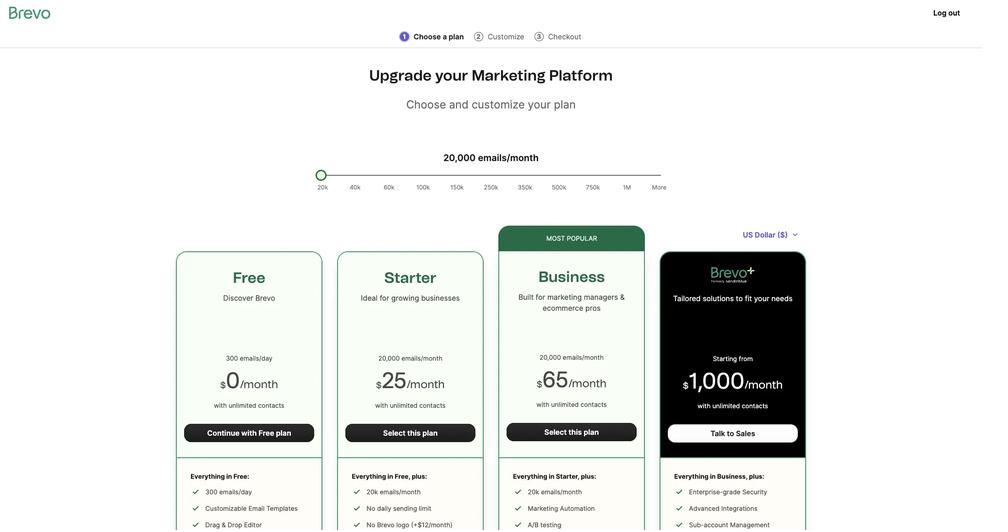 Task type: vqa. For each thing, say whether or not it's contained in the screenshot.
Create a new Category
no



Task type: describe. For each thing, give the bounding box(es) containing it.
$ 25 / month
[[376, 368, 445, 394]]

emails/month for 65
[[541, 489, 582, 496]]

1 vertical spatial your
[[528, 98, 551, 111]]

everything in free:
[[191, 473, 249, 481]]

40k
[[350, 184, 361, 191]]

select this plan button for 25
[[346, 424, 476, 443]]

us dollar ($)
[[743, 231, 788, 240]]

us
[[743, 231, 753, 240]]

250k
[[484, 184, 498, 191]]

300 for 300 emails/day
[[205, 489, 218, 496]]

300 emails/day
[[205, 489, 252, 496]]

with for 25
[[375, 402, 388, 410]]

starting from
[[713, 355, 753, 363]]

0 vertical spatial marketing
[[472, 67, 546, 84]]

management
[[730, 521, 770, 529]]

in for 1,000
[[710, 473, 716, 481]]

free
[[233, 269, 266, 287]]

no brevo logo (+$12 /month )
[[367, 521, 453, 529]]

emails for 25
[[402, 355, 421, 362]]

checkout
[[548, 32, 582, 41]]

unlimited for 65
[[551, 401, 579, 409]]

month inside $ 65 / month
[[572, 377, 607, 390]]

contacts for 0
[[258, 402, 285, 410]]

everything for 1,000
[[675, 473, 709, 481]]

account
[[704, 521, 729, 529]]

100k
[[417, 184, 430, 191]]

in for 65
[[549, 473, 555, 481]]

grade
[[723, 489, 741, 496]]

tailored
[[673, 294, 701, 303]]

unlimited for 25
[[390, 402, 418, 410]]

talk to sales
[[711, 429, 756, 439]]

talk to sales button
[[668, 425, 798, 443]]

built for marketing managers & ecommerce pros
[[519, 293, 625, 313]]

everything in starter, plus:
[[513, 473, 596, 481]]

sub-account management
[[689, 521, 770, 529]]

enterprise-
[[689, 489, 723, 496]]

0 vertical spatial to
[[736, 294, 743, 303]]

/ inside '$ 0 / month'
[[240, 378, 244, 391]]

25
[[382, 368, 407, 394]]

starter
[[384, 269, 437, 287]]

1m
[[623, 184, 631, 191]]

security
[[743, 489, 768, 496]]

email
[[249, 505, 265, 513]]

free:
[[234, 473, 249, 481]]

with unlimited contacts for 1,000
[[698, 402, 768, 410]]

unlimited for 0
[[229, 402, 256, 410]]

$ 65 / month
[[537, 367, 607, 393]]

daily
[[377, 505, 391, 513]]

needs
[[772, 294, 793, 303]]

65
[[542, 367, 569, 393]]

(+$12
[[411, 521, 429, 529]]

1 vertical spatial &
[[222, 521, 226, 529]]

testing
[[541, 521, 562, 529]]

300 for 300 emails / day
[[226, 355, 238, 362]]

for for 25
[[380, 294, 389, 303]]

3
[[537, 33, 541, 40]]

day
[[262, 355, 273, 362]]

350k
[[518, 184, 532, 191]]

/month
[[429, 521, 450, 529]]

built
[[519, 293, 534, 302]]

$ for 1,000
[[683, 381, 689, 391]]

with for 0
[[214, 402, 227, 410]]

select this plan button for 65
[[507, 423, 637, 442]]

free
[[259, 429, 274, 438]]

month up $ 65 / month
[[585, 354, 604, 362]]

60k
[[384, 184, 395, 191]]

no daily sending limit
[[367, 505, 432, 513]]

everything for 25
[[352, 473, 386, 481]]

upgrade your marketing platform
[[369, 67, 613, 84]]

a/b
[[528, 521, 539, 529]]

in for 25
[[388, 473, 393, 481]]

sending
[[393, 505, 417, 513]]

with unlimited contacts for 25
[[375, 402, 446, 410]]

tailored solutions to fit your needs
[[673, 294, 793, 303]]

& inside built for marketing managers & ecommerce pros
[[620, 293, 625, 302]]

20,000 emails / month for 65
[[540, 354, 604, 362]]

20,000 for 65
[[540, 354, 561, 362]]

20k emails/month for 65
[[528, 489, 582, 496]]

brevo for discover
[[255, 294, 275, 303]]

with unlimited contacts for 0
[[214, 402, 285, 410]]

businesses
[[421, 294, 460, 303]]

select this plan for 65
[[545, 428, 599, 437]]

limit
[[419, 505, 432, 513]]

sub-
[[689, 521, 704, 529]]

with for 1,000
[[698, 402, 711, 410]]

for for 65
[[536, 293, 546, 302]]

$ 1,000 / month
[[683, 368, 783, 395]]

customize
[[472, 98, 525, 111]]

log out
[[934, 8, 961, 17]]

continue
[[207, 429, 240, 438]]

20k for 65
[[528, 489, 539, 496]]

everything in free, plus:
[[352, 473, 427, 481]]

choose and customize your plan
[[406, 98, 576, 111]]

starter,
[[556, 473, 580, 481]]

150k
[[451, 184, 464, 191]]

customizable
[[205, 505, 247, 513]]

$ for 0
[[220, 381, 226, 391]]

integrations
[[722, 505, 758, 513]]

talk
[[711, 429, 725, 439]]

continue with free plan button
[[184, 424, 314, 443]]

managers
[[584, 293, 618, 302]]

marketing automation
[[528, 505, 595, 513]]

ideal for growing businesses
[[361, 294, 460, 303]]

drop
[[228, 521, 242, 529]]

no for no daily sending limit
[[367, 505, 375, 513]]

1,000
[[689, 368, 745, 395]]

0 vertical spatial your
[[435, 67, 468, 84]]

choose a plan
[[414, 32, 464, 41]]

emails for 65
[[563, 354, 582, 362]]



Task type: locate. For each thing, give the bounding box(es) containing it.
most popular
[[547, 235, 597, 242]]

choose left a
[[414, 32, 441, 41]]

to left fit on the right of page
[[736, 294, 743, 303]]

your right customize
[[528, 98, 551, 111]]

for right "built"
[[536, 293, 546, 302]]

emails/month up marketing automation
[[541, 489, 582, 496]]

discover
[[223, 294, 253, 303]]

continue with free plan
[[207, 429, 291, 438]]

/ inside $ 1,000 / month
[[745, 379, 749, 392]]

1 20k emails/month from the left
[[367, 489, 421, 496]]

choose for upgrade your marketing platform
[[406, 98, 446, 111]]

platform
[[549, 67, 613, 84]]

3 plus: from the left
[[749, 473, 765, 481]]

with unlimited contacts down $ 65 / month
[[537, 401, 607, 409]]

0 horizontal spatial this
[[408, 429, 421, 438]]

2 20k emails/month from the left
[[528, 489, 582, 496]]

2 emails/month from the left
[[541, 489, 582, 496]]

0 horizontal spatial to
[[727, 429, 734, 439]]

from
[[739, 355, 753, 363]]

everything left free,
[[352, 473, 386, 481]]

& right managers
[[620, 293, 625, 302]]

1 horizontal spatial 20,000
[[444, 153, 476, 164]]

$ for 65
[[537, 380, 542, 390]]

select this plan button up starter,
[[507, 423, 637, 442]]

choose
[[414, 32, 441, 41], [406, 98, 446, 111]]

$ inside $ 25 / month
[[376, 381, 382, 391]]

$ inside $ 65 / month
[[537, 380, 542, 390]]

business,
[[718, 473, 748, 481]]

with down 1,000
[[698, 402, 711, 410]]

1 horizontal spatial 20k
[[367, 489, 378, 496]]

1 vertical spatial to
[[727, 429, 734, 439]]

2
[[477, 33, 481, 40]]

2 no from the top
[[367, 521, 375, 529]]

most
[[547, 235, 565, 242]]

us dollar ($) button
[[736, 226, 807, 244]]

with unlimited contacts
[[537, 401, 607, 409], [214, 402, 285, 410], [375, 402, 446, 410], [698, 402, 768, 410]]

3 everything from the left
[[513, 473, 548, 481]]

0 vertical spatial brevo
[[255, 294, 275, 303]]

select this plan up starter,
[[545, 428, 599, 437]]

this for 65
[[569, 428, 582, 437]]

contacts down $ 65 / month
[[581, 401, 607, 409]]

1 horizontal spatial select
[[545, 428, 567, 437]]

choose left and
[[406, 98, 446, 111]]

20,000 emails / month up $ 25 / month
[[379, 355, 443, 362]]

20k down everything in starter, plus:
[[528, 489, 539, 496]]

20k for 25
[[367, 489, 378, 496]]

1
[[403, 33, 406, 40]]

no
[[367, 505, 375, 513], [367, 521, 375, 529]]

1 plus: from the left
[[412, 473, 427, 481]]

300 emails / day
[[226, 355, 273, 362]]

plus: up security
[[749, 473, 765, 481]]

2 horizontal spatial your
[[754, 294, 770, 303]]

1 horizontal spatial 300
[[226, 355, 238, 362]]

3 in from the left
[[549, 473, 555, 481]]

marketing up customize
[[472, 67, 546, 84]]

select up everything in free, plus:
[[383, 429, 406, 438]]

20k emails/month
[[367, 489, 421, 496], [528, 489, 582, 496]]

20k emails/month down everything in starter, plus:
[[528, 489, 582, 496]]

20,000 emails / month for 25
[[379, 355, 443, 362]]

editor
[[244, 521, 262, 529]]

contacts for 1,000
[[742, 402, 768, 410]]

for right the "ideal"
[[380, 294, 389, 303]]

$ inside '$ 0 / month'
[[220, 381, 226, 391]]

this up starter,
[[569, 428, 582, 437]]

emails left day
[[240, 355, 259, 362]]

contacts
[[581, 401, 607, 409], [258, 402, 285, 410], [420, 402, 446, 410], [742, 402, 768, 410]]

month down from
[[749, 379, 783, 392]]

your
[[435, 67, 468, 84], [528, 98, 551, 111], [754, 294, 770, 303]]

select this plan
[[545, 428, 599, 437], [383, 429, 438, 438]]

300 up 0 at the bottom of the page
[[226, 355, 238, 362]]

0 horizontal spatial 20k
[[318, 184, 328, 191]]

1 horizontal spatial select this plan button
[[507, 423, 637, 442]]

2 in from the left
[[388, 473, 393, 481]]

log out button
[[926, 4, 968, 22]]

0 horizontal spatial emails/month
[[380, 489, 421, 496]]

sales
[[736, 429, 756, 439]]

1 horizontal spatial 20k emails/month
[[528, 489, 582, 496]]

1 emails/month from the left
[[380, 489, 421, 496]]

)
[[450, 521, 453, 529]]

$ inside $ 1,000 / month
[[683, 381, 689, 391]]

everything in business, plus:
[[675, 473, 765, 481]]

plus: for 25
[[412, 473, 427, 481]]

pros
[[586, 304, 601, 313]]

/ inside $ 65 / month
[[569, 377, 572, 390]]

no left logo
[[367, 521, 375, 529]]

1 horizontal spatial to
[[736, 294, 743, 303]]

ecommerce
[[543, 304, 584, 313]]

month right 65
[[572, 377, 607, 390]]

2 everything from the left
[[352, 473, 386, 481]]

and
[[449, 98, 469, 111]]

1 vertical spatial brevo
[[377, 521, 395, 529]]

marketing
[[548, 293, 582, 302]]

emails/month
[[380, 489, 421, 496], [541, 489, 582, 496]]

contacts up free
[[258, 402, 285, 410]]

with left free
[[241, 429, 257, 438]]

emails up $ 65 / month
[[563, 354, 582, 362]]

contacts for 65
[[581, 401, 607, 409]]

1 horizontal spatial select this plan
[[545, 428, 599, 437]]

1 horizontal spatial plus:
[[581, 473, 596, 481]]

everything up enterprise-
[[675, 473, 709, 481]]

1 no from the top
[[367, 505, 375, 513]]

in
[[226, 473, 232, 481], [388, 473, 393, 481], [549, 473, 555, 481], [710, 473, 716, 481]]

1 everything from the left
[[191, 473, 225, 481]]

month up 350k
[[510, 153, 539, 164]]

log
[[934, 8, 947, 17]]

drag
[[205, 521, 220, 529]]

0 horizontal spatial select
[[383, 429, 406, 438]]

1 horizontal spatial your
[[528, 98, 551, 111]]

advanced integrations
[[689, 505, 758, 513]]

month inside $ 1,000 / month
[[749, 379, 783, 392]]

1 vertical spatial no
[[367, 521, 375, 529]]

0 horizontal spatial for
[[380, 294, 389, 303]]

/ inside $ 25 / month
[[407, 378, 410, 391]]

0 vertical spatial 300
[[226, 355, 238, 362]]

brevo down free in the bottom of the page
[[255, 294, 275, 303]]

customize
[[488, 32, 525, 41]]

marketing up a/b testing
[[528, 505, 558, 513]]

advanced
[[689, 505, 720, 513]]

with unlimited contacts down '$ 0 / month'
[[214, 402, 285, 410]]

20k up daily
[[367, 489, 378, 496]]

your up and
[[435, 67, 468, 84]]

unlimited down $ 1,000 / month
[[713, 402, 740, 410]]

with
[[537, 401, 550, 409], [214, 402, 227, 410], [375, 402, 388, 410], [698, 402, 711, 410], [241, 429, 257, 438]]

no for no brevo logo (+$12 /month )
[[367, 521, 375, 529]]

500k
[[552, 184, 566, 191]]

no left daily
[[367, 505, 375, 513]]

select this plan for 25
[[383, 429, 438, 438]]

unlimited down '$ 0 / month'
[[229, 402, 256, 410]]

2 vertical spatial your
[[754, 294, 770, 303]]

1 horizontal spatial brevo
[[377, 521, 395, 529]]

20k emails/month for 25
[[367, 489, 421, 496]]

free,
[[395, 473, 410, 481]]

everything up 300 emails/day
[[191, 473, 225, 481]]

0 horizontal spatial &
[[222, 521, 226, 529]]

this up free,
[[408, 429, 421, 438]]

enterprise-grade security
[[689, 489, 768, 496]]

solutions
[[703, 294, 734, 303]]

everything
[[191, 473, 225, 481], [352, 473, 386, 481], [513, 473, 548, 481], [675, 473, 709, 481]]

brevo down daily
[[377, 521, 395, 529]]

1 vertical spatial choose
[[406, 98, 446, 111]]

month inside '$ 0 / month'
[[244, 378, 278, 391]]

plus: for 65
[[581, 473, 596, 481]]

with for 65
[[537, 401, 550, 409]]

emails up $ 25 / month
[[402, 355, 421, 362]]

20k
[[318, 184, 328, 191], [367, 489, 378, 496], [528, 489, 539, 496]]

0 vertical spatial &
[[620, 293, 625, 302]]

20,000 up 65
[[540, 354, 561, 362]]

0 horizontal spatial 20k emails/month
[[367, 489, 421, 496]]

0 horizontal spatial 300
[[205, 489, 218, 496]]

0 vertical spatial choose
[[414, 32, 441, 41]]

in for 0
[[226, 473, 232, 481]]

with up continue
[[214, 402, 227, 410]]

emails for 0
[[240, 355, 259, 362]]

emails/day
[[219, 489, 252, 496]]

$
[[537, 380, 542, 390], [220, 381, 226, 391], [376, 381, 382, 391], [683, 381, 689, 391]]

everything left starter,
[[513, 473, 548, 481]]

300 down the everything in free:
[[205, 489, 218, 496]]

a
[[443, 32, 447, 41]]

2 horizontal spatial plus:
[[749, 473, 765, 481]]

4 in from the left
[[710, 473, 716, 481]]

&
[[620, 293, 625, 302], [222, 521, 226, 529]]

4 everything from the left
[[675, 473, 709, 481]]

customizable email templates
[[205, 505, 298, 513]]

with unlimited contacts down $ 1,000 / month
[[698, 402, 768, 410]]

ideal
[[361, 294, 378, 303]]

growing
[[391, 294, 419, 303]]

unlimited for 1,000
[[713, 402, 740, 410]]

this
[[569, 428, 582, 437], [408, 429, 421, 438]]

0 horizontal spatial your
[[435, 67, 468, 84]]

slider
[[316, 170, 327, 181]]

0 horizontal spatial select this plan
[[383, 429, 438, 438]]

dollar
[[755, 231, 776, 240]]

0 horizontal spatial 20,000
[[379, 355, 400, 362]]

select up everything in starter, plus:
[[545, 428, 567, 437]]

1 vertical spatial 300
[[205, 489, 218, 496]]

& right the drag
[[222, 521, 226, 529]]

select
[[545, 428, 567, 437], [383, 429, 406, 438]]

2 horizontal spatial 20,000 emails / month
[[540, 354, 604, 362]]

0 horizontal spatial plus:
[[412, 473, 427, 481]]

unlimited down $ 65 / month
[[551, 401, 579, 409]]

starting
[[713, 355, 737, 363]]

everything for 0
[[191, 473, 225, 481]]

1 horizontal spatial for
[[536, 293, 546, 302]]

20,000 for 25
[[379, 355, 400, 362]]

popular
[[567, 235, 597, 242]]

0 horizontal spatial select this plan button
[[346, 424, 476, 443]]

to inside button
[[727, 429, 734, 439]]

select for 25
[[383, 429, 406, 438]]

$ for 25
[[376, 381, 382, 391]]

with down 25
[[375, 402, 388, 410]]

month right 25
[[410, 378, 445, 391]]

in left free,
[[388, 473, 393, 481]]

0 horizontal spatial 20,000 emails / month
[[379, 355, 443, 362]]

in up enterprise-
[[710, 473, 716, 481]]

contacts up sales at the bottom right of the page
[[742, 402, 768, 410]]

unlimited down $ 25 / month
[[390, 402, 418, 410]]

plus: right free,
[[412, 473, 427, 481]]

plus: for 1,000
[[749, 473, 765, 481]]

choose for 1
[[414, 32, 441, 41]]

templates
[[266, 505, 298, 513]]

with unlimited contacts down $ 25 / month
[[375, 402, 446, 410]]

$ 0 / month
[[220, 368, 278, 394]]

your right fit on the right of page
[[754, 294, 770, 303]]

unlimited
[[551, 401, 579, 409], [229, 402, 256, 410], [390, 402, 418, 410], [713, 402, 740, 410]]

a/b testing
[[528, 521, 562, 529]]

0 horizontal spatial brevo
[[255, 294, 275, 303]]

1 vertical spatial marketing
[[528, 505, 558, 513]]

1 in from the left
[[226, 473, 232, 481]]

select this plan up free,
[[383, 429, 438, 438]]

discover brevo
[[223, 294, 275, 303]]

select for 65
[[545, 428, 567, 437]]

contacts for 25
[[420, 402, 446, 410]]

this for 25
[[408, 429, 421, 438]]

20,000 up 150k
[[444, 153, 476, 164]]

emails/month down free,
[[380, 489, 421, 496]]

20,000 emails / month up the 250k
[[444, 153, 539, 164]]

with down 65
[[537, 401, 550, 409]]

fit
[[745, 294, 752, 303]]

with unlimited contacts for 65
[[537, 401, 607, 409]]

/
[[507, 153, 510, 164], [582, 354, 585, 362], [259, 355, 262, 362], [421, 355, 423, 362], [569, 377, 572, 390], [240, 378, 244, 391], [407, 378, 410, 391], [745, 379, 749, 392]]

20k left the 40k
[[318, 184, 328, 191]]

emails
[[478, 153, 507, 164], [563, 354, 582, 362], [240, 355, 259, 362], [402, 355, 421, 362]]

20,000 emails / month up $ 65 / month
[[540, 354, 604, 362]]

to right talk
[[727, 429, 734, 439]]

1 horizontal spatial emails/month
[[541, 489, 582, 496]]

0
[[226, 368, 240, 394]]

drag & drop editor
[[205, 521, 262, 529]]

month down day
[[244, 378, 278, 391]]

with inside button
[[241, 429, 257, 438]]

1 horizontal spatial this
[[569, 428, 582, 437]]

0 vertical spatial no
[[367, 505, 375, 513]]

20,000 up 25
[[379, 355, 400, 362]]

plus: right starter,
[[581, 473, 596, 481]]

month up $ 25 / month
[[423, 355, 443, 362]]

month inside $ 25 / month
[[410, 378, 445, 391]]

business
[[539, 269, 605, 286]]

contacts down $ 25 / month
[[420, 402, 446, 410]]

brevo for no
[[377, 521, 395, 529]]

everything for 65
[[513, 473, 548, 481]]

2 plus: from the left
[[581, 473, 596, 481]]

20k emails/month down everything in free, plus:
[[367, 489, 421, 496]]

select this plan button up free,
[[346, 424, 476, 443]]

emails up the 250k
[[478, 153, 507, 164]]

out
[[949, 8, 961, 17]]

in left free:
[[226, 473, 232, 481]]

2 horizontal spatial 20,000
[[540, 354, 561, 362]]

1 horizontal spatial &
[[620, 293, 625, 302]]

for inside built for marketing managers & ecommerce pros
[[536, 293, 546, 302]]

in left starter,
[[549, 473, 555, 481]]

emails/month for 25
[[380, 489, 421, 496]]

($)
[[778, 231, 788, 240]]

1 horizontal spatial 20,000 emails / month
[[444, 153, 539, 164]]

2 horizontal spatial 20k
[[528, 489, 539, 496]]

select this plan button
[[507, 423, 637, 442], [346, 424, 476, 443]]



